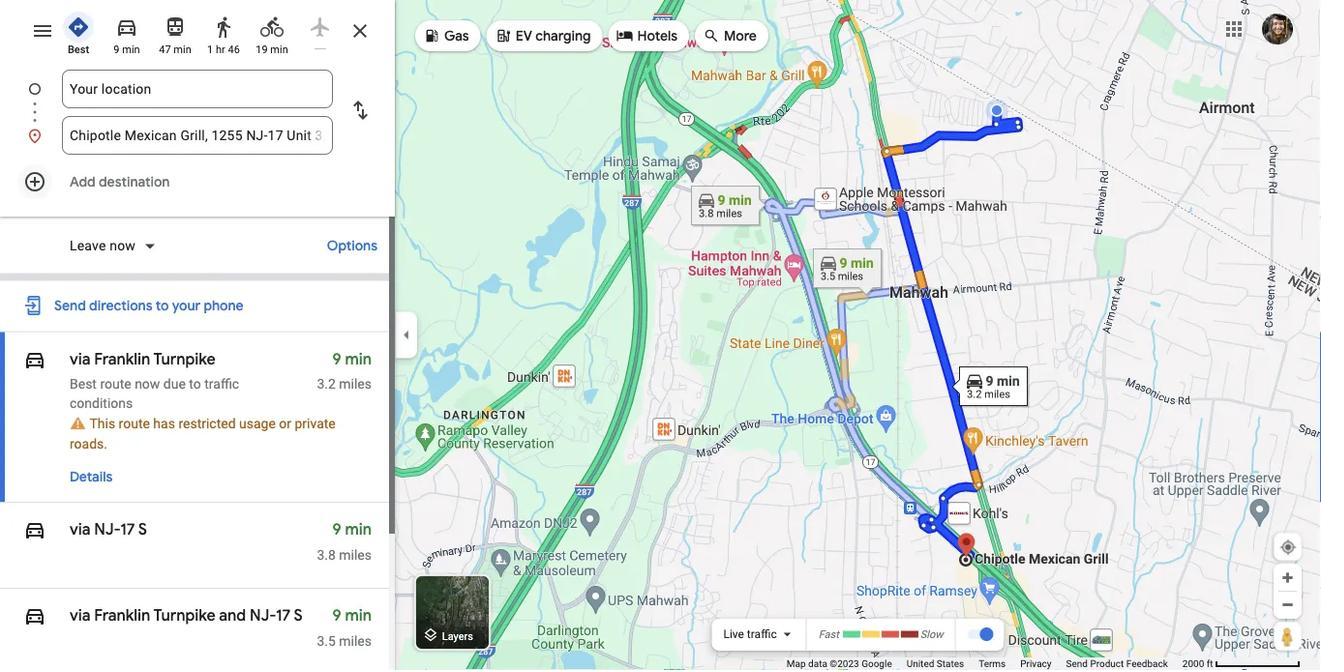 Task type: describe. For each thing, give the bounding box(es) containing it.
turnpike for franklin turnpike
[[153, 349, 216, 369]]

19 min radio
[[252, 8, 292, 57]]

send product feedback
[[1066, 659, 1168, 670]]

min for 9 min 3.5 miles
[[345, 607, 372, 626]]

or
[[279, 416, 291, 432]]

traffic inside best route now due to traffic conditions
[[204, 377, 239, 393]]

9 inside "option"
[[114, 44, 120, 56]]

google maps element
[[0, 0, 1321, 671]]

options
[[327, 237, 378, 255]]

now inside best route now due to traffic conditions
[[135, 377, 160, 393]]

walking image
[[212, 15, 235, 39]]

3.8
[[317, 548, 336, 563]]

1 horizontal spatial s
[[294, 607, 303, 626]]

3.5
[[317, 634, 336, 650]]

add destination button
[[0, 163, 395, 201]]


[[494, 25, 512, 46]]


[[23, 293, 45, 318]]

live
[[724, 628, 744, 642]]

send product feedback button
[[1066, 658, 1168, 671]]

1 horizontal spatial 17
[[276, 607, 291, 626]]

turnpike for franklin turnpike and nj-17 s
[[153, 607, 216, 626]]

via for via franklin turnpike
[[70, 349, 90, 369]]

2000 ft
[[1183, 659, 1213, 670]]

 send directions to your phone
[[23, 293, 244, 318]]

3.2
[[317, 377, 336, 393]]

google account: giulia masi  
(giulia.masi@adept.ai) image
[[1262, 14, 1293, 45]]

via for via franklin turnpike and nj-17 s
[[70, 607, 90, 626]]

 ev charging
[[494, 25, 591, 46]]

more
[[724, 27, 757, 45]]

zoom in image
[[1281, 571, 1295, 586]]

Best radio
[[58, 8, 99, 57]]

charging
[[535, 27, 591, 45]]

via franklin turnpike and nj-17 s
[[70, 607, 303, 626]]

united
[[907, 659, 934, 670]]

google
[[862, 659, 892, 670]]

46
[[228, 44, 240, 56]]

usage
[[239, 416, 276, 432]]

route for this
[[119, 416, 150, 432]]

has
[[153, 416, 175, 432]]

product
[[1090, 659, 1124, 670]]

9 min 3.2 miles
[[317, 349, 372, 393]]

footer inside google maps "element"
[[787, 658, 1183, 671]]

via for via nj-17 s
[[70, 520, 90, 540]]

live traffic
[[724, 628, 777, 642]]


[[422, 625, 439, 646]]

this route has restricted usage or private roads.
[[70, 416, 336, 452]]

hotels
[[638, 27, 678, 45]]

due
[[163, 377, 186, 393]]

best for best
[[68, 44, 89, 56]]

directions
[[89, 298, 152, 315]]

1 vertical spatial traffic
[[747, 628, 777, 642]]

map
[[787, 659, 806, 670]]


[[616, 25, 634, 46]]

 layers
[[422, 625, 473, 646]]

restricted
[[178, 416, 236, 432]]

leave now option
[[70, 237, 139, 256]]

9 for franklin turnpike
[[333, 349, 341, 369]]

send inside  send directions to your phone
[[54, 298, 86, 315]]

united states button
[[907, 658, 964, 671]]

none field destination chipotle mexican grill, 1255 nj-17 unit 3, ramsey, nj 07446
[[70, 116, 325, 155]]

Destination Chipotle Mexican Grill, 1255 NJ-17 Unit 3, Ramsey, NJ 07446 field
[[70, 124, 325, 147]]

 gas
[[423, 25, 469, 46]]

2000
[[1183, 659, 1204, 670]]

1 list item from the top
[[0, 70, 395, 132]]

live traffic option
[[724, 628, 777, 642]]

min for 9 min 3.8 miles
[[345, 520, 372, 540]]

1 hr 46 radio
[[203, 8, 244, 57]]

cycling image
[[260, 15, 284, 39]]

destination
[[99, 173, 170, 191]]

send inside send product feedback button
[[1066, 659, 1088, 670]]

list inside google maps "element"
[[0, 70, 395, 155]]

gas
[[444, 27, 469, 45]]

miles for franklin turnpike and nj-17 s
[[339, 634, 372, 650]]

best route now due to traffic conditions
[[70, 377, 239, 412]]

feedback
[[1127, 659, 1168, 670]]

terms
[[979, 659, 1006, 670]]

privacy button
[[1020, 658, 1052, 671]]

min for 9 min 3.2 miles
[[345, 349, 372, 369]]

flights image
[[309, 15, 332, 39]]

 more
[[703, 25, 757, 46]]

1
[[207, 44, 213, 56]]

reverse starting point and destination image
[[348, 99, 372, 122]]



Task type: vqa. For each thing, say whether or not it's contained in the screenshot.
Security
no



Task type: locate. For each thing, give the bounding box(es) containing it.
best
[[68, 44, 89, 56], [70, 377, 97, 393]]

1 driving image from the top
[[23, 346, 46, 374]]

turnpike left the and
[[153, 607, 216, 626]]

3 miles from the top
[[339, 634, 372, 650]]

2 via from the top
[[70, 520, 90, 540]]

1 vertical spatial turnpike
[[153, 607, 216, 626]]

2  from the top
[[23, 517, 46, 545]]

driving image for via franklin turnpike
[[23, 346, 46, 374]]

route inside this route has restricted usage or private roads.
[[119, 416, 150, 432]]

0 vertical spatial route
[[100, 377, 131, 393]]

0 vertical spatial best
[[68, 44, 89, 56]]

route left has
[[119, 416, 150, 432]]

2000 ft button
[[1183, 659, 1301, 670]]

best for best route now due to traffic conditions
[[70, 377, 97, 393]]

17 right the and
[[276, 607, 291, 626]]

add destination
[[70, 173, 170, 191]]

1 vertical spatial best
[[70, 377, 97, 393]]


[[703, 25, 720, 46]]

17 down "details" "button"
[[120, 520, 135, 540]]

9 up 3.5
[[333, 607, 341, 626]]

list
[[0, 70, 395, 155]]

traffic right live
[[747, 628, 777, 642]]

min inside "option"
[[122, 44, 140, 56]]

0 vertical spatial 
[[23, 346, 46, 374]]

via up the "conditions"
[[70, 349, 90, 369]]

private
[[295, 416, 336, 432]]

turnpike
[[153, 349, 216, 369], [153, 607, 216, 626]]

None radio
[[300, 8, 341, 49]]

nj-
[[94, 520, 120, 540], [250, 607, 276, 626]]

 Show traffic  checkbox
[[967, 627, 994, 643]]

Starting point Your location field
[[70, 77, 325, 101]]

to inside best route now due to traffic conditions
[[189, 377, 201, 393]]

franklin up best route now due to traffic conditions
[[94, 349, 150, 369]]

none field starting point your location
[[70, 70, 325, 108]]

0 vertical spatial nj-
[[94, 520, 120, 540]]

9 up 3.2
[[333, 349, 341, 369]]

1 vertical spatial 17
[[276, 607, 291, 626]]

traffic up the restricted
[[204, 377, 239, 393]]

send directions to your phone button
[[45, 289, 253, 324]]

0 horizontal spatial send
[[54, 298, 86, 315]]

directions main content
[[0, 0, 395, 671]]

zoom out image
[[1281, 598, 1295, 613]]

©2023
[[830, 659, 859, 670]]

0 vertical spatial turnpike
[[153, 349, 216, 369]]

0 horizontal spatial traffic
[[204, 377, 239, 393]]

this
[[90, 416, 115, 432]]

2 vertical spatial via
[[70, 607, 90, 626]]

now inside option
[[110, 238, 136, 254]]

1 via from the top
[[70, 349, 90, 369]]

map data ©2023 google
[[787, 659, 892, 670]]

0 vertical spatial miles
[[339, 377, 372, 393]]

1 franklin from the top
[[94, 349, 150, 369]]

1 horizontal spatial to
[[189, 377, 201, 393]]

0 vertical spatial driving image
[[23, 346, 46, 374]]


[[23, 346, 46, 374], [23, 517, 46, 545], [23, 603, 46, 631]]

0 vertical spatial to
[[156, 298, 169, 315]]

via
[[70, 349, 90, 369], [70, 520, 90, 540], [70, 607, 90, 626]]

min for 19 min
[[270, 44, 288, 56]]

footer containing map data ©2023 google
[[787, 658, 1183, 671]]

9 right the best option
[[114, 44, 120, 56]]

 for via nj-17 s
[[23, 517, 46, 545]]

19 min
[[256, 44, 288, 56]]

miles for nj-17 s
[[339, 548, 372, 563]]

miles right 3.2
[[339, 377, 372, 393]]

0 horizontal spatial nj-
[[94, 520, 120, 540]]

route inside best route now due to traffic conditions
[[100, 377, 131, 393]]

transit image
[[164, 15, 187, 39]]

1 vertical spatial nj-
[[250, 607, 276, 626]]

driving image inside directions main content
[[23, 603, 46, 631]]

min
[[122, 44, 140, 56], [174, 44, 191, 56], [270, 44, 288, 56], [345, 349, 372, 369], [345, 520, 372, 540], [345, 607, 372, 626]]

1 vertical spatial via
[[70, 520, 90, 540]]

show street view coverage image
[[1274, 622, 1302, 651]]

s left 9 min 3.5 miles
[[294, 607, 303, 626]]

1 none field from the top
[[70, 70, 325, 108]]

privacy
[[1020, 659, 1052, 670]]

0 horizontal spatial s
[[138, 520, 147, 540]]

footer
[[787, 658, 1183, 671]]

driving image containing 
[[23, 603, 46, 631]]

min inside 9 min 3.5 miles
[[345, 607, 372, 626]]

2 turnpike from the top
[[153, 607, 216, 626]]

close directions image
[[348, 19, 372, 43]]

0 horizontal spatial to
[[156, 298, 169, 315]]

show your location image
[[1280, 539, 1297, 557]]

your
[[172, 298, 201, 315]]

route
[[100, 377, 131, 393], [119, 416, 150, 432]]


[[423, 25, 440, 46]]

miles inside 9 min 3.8 miles
[[339, 548, 372, 563]]

to right due
[[189, 377, 201, 393]]

turnpike up due
[[153, 349, 216, 369]]

min inside 9 min 3.2 miles
[[345, 349, 372, 369]]

1 horizontal spatial driving image
[[115, 15, 138, 39]]

nj- right the and
[[250, 607, 276, 626]]

min for 9 min
[[122, 44, 140, 56]]

none field up add destination button
[[70, 116, 325, 155]]

miles inside 9 min 3.2 miles
[[339, 377, 372, 393]]

ft
[[1207, 659, 1213, 670]]

to inside  send directions to your phone
[[156, 298, 169, 315]]

list item
[[0, 70, 395, 132], [0, 116, 395, 155]]

best up the "conditions"
[[70, 377, 97, 393]]

none field for 1st list item from the top
[[70, 70, 325, 108]]

2 list item from the top
[[0, 116, 395, 155]]

3 via from the top
[[70, 607, 90, 626]]

19
[[256, 44, 268, 56]]

47 min
[[159, 44, 191, 56]]

s up via franklin turnpike and nj-17 s
[[138, 520, 147, 540]]

9 inside 9 min 3.8 miles
[[333, 520, 341, 540]]

miles right "3.8"
[[339, 548, 372, 563]]

0 vertical spatial now
[[110, 238, 136, 254]]

9 inside 9 min 3.2 miles
[[333, 349, 341, 369]]

1 vertical spatial 
[[23, 517, 46, 545]]

driving image inside 9 min "option"
[[115, 15, 138, 39]]

list item down 1
[[0, 70, 395, 132]]

2 miles from the top
[[339, 548, 372, 563]]

to left your
[[156, 298, 169, 315]]

united states
[[907, 659, 964, 670]]

2 none field from the top
[[70, 116, 325, 155]]

fast
[[819, 629, 839, 641]]

None field
[[70, 70, 325, 108], [70, 116, 325, 155]]

 for via franklin turnpike and nj-17 s
[[23, 603, 46, 631]]

data
[[808, 659, 828, 670]]

miles inside 9 min 3.5 miles
[[339, 634, 372, 650]]

best down best travel modes icon
[[68, 44, 89, 56]]

2 driving image from the top
[[23, 517, 46, 545]]

miles right 3.5
[[339, 634, 372, 650]]

1 horizontal spatial traffic
[[747, 628, 777, 642]]

s
[[138, 520, 147, 540], [294, 607, 303, 626]]

ev
[[516, 27, 532, 45]]

 for via franklin turnpike
[[23, 346, 46, 374]]

franklin for franklin turnpike
[[94, 349, 150, 369]]

driving image for via nj-17 s
[[23, 517, 46, 545]]

1 vertical spatial send
[[1066, 659, 1088, 670]]

2 vertical spatial 
[[23, 603, 46, 631]]

0 vertical spatial 17
[[120, 520, 135, 540]]

1 vertical spatial now
[[135, 377, 160, 393]]

1 vertical spatial miles
[[339, 548, 372, 563]]

send
[[54, 298, 86, 315], [1066, 659, 1088, 670]]

options button
[[317, 228, 387, 263]]

miles
[[339, 377, 372, 393], [339, 548, 372, 563], [339, 634, 372, 650]]

driving image
[[23, 346, 46, 374], [23, 517, 46, 545]]

1 vertical spatial s
[[294, 607, 303, 626]]

states
[[937, 659, 964, 670]]

min inside 9 min 3.8 miles
[[345, 520, 372, 540]]

1 vertical spatial none field
[[70, 116, 325, 155]]

now right leave
[[110, 238, 136, 254]]

none field down 1
[[70, 70, 325, 108]]

and
[[219, 607, 246, 626]]

1 vertical spatial driving image
[[23, 603, 46, 631]]

terms button
[[979, 658, 1006, 671]]

0 vertical spatial via
[[70, 349, 90, 369]]

leave now button
[[62, 237, 165, 260]]

9 up "3.8"
[[333, 520, 341, 540]]

details
[[70, 469, 113, 486]]

via franklin turnpike
[[70, 349, 216, 369]]

nj- down "details" "button"
[[94, 520, 120, 540]]

franklin
[[94, 349, 150, 369], [94, 607, 150, 626]]

0 vertical spatial traffic
[[204, 377, 239, 393]]

to
[[156, 298, 169, 315], [189, 377, 201, 393]]

0 vertical spatial send
[[54, 298, 86, 315]]

9 min radio
[[106, 8, 147, 57]]

leave
[[70, 238, 106, 254]]

add
[[70, 173, 96, 191]]

slow
[[920, 629, 943, 641]]

0 horizontal spatial driving image
[[23, 603, 46, 631]]

driving image left via nj-17 s
[[23, 517, 46, 545]]

route up the "conditions"
[[100, 377, 131, 393]]

0 vertical spatial driving image
[[115, 15, 138, 39]]

1  from the top
[[23, 346, 46, 374]]

1 vertical spatial driving image
[[23, 517, 46, 545]]

1 turnpike from the top
[[153, 349, 216, 369]]

leave now
[[70, 238, 136, 254]]

47
[[159, 44, 171, 56]]

traffic
[[204, 377, 239, 393], [747, 628, 777, 642]]

9
[[114, 44, 120, 56], [333, 349, 341, 369], [333, 520, 341, 540], [333, 607, 341, 626]]

9 for franklin turnpike and nj-17 s
[[333, 607, 341, 626]]

route for best
[[100, 377, 131, 393]]

best inside option
[[68, 44, 89, 56]]

miles for franklin turnpike
[[339, 377, 372, 393]]

1 miles from the top
[[339, 377, 372, 393]]

9 inside 9 min 3.5 miles
[[333, 607, 341, 626]]

1 vertical spatial to
[[189, 377, 201, 393]]

47 min radio
[[155, 8, 196, 57]]

none field for second list item from the top
[[70, 116, 325, 155]]

layers
[[442, 630, 473, 643]]

9 min 3.8 miles
[[317, 520, 372, 563]]

driving image
[[115, 15, 138, 39], [23, 603, 46, 631]]

now
[[110, 238, 136, 254], [135, 377, 160, 393]]

2 franklin from the top
[[94, 607, 150, 626]]

best inside best route now due to traffic conditions
[[70, 377, 97, 393]]

0 horizontal spatial 17
[[120, 520, 135, 540]]

1 vertical spatial route
[[119, 416, 150, 432]]

collapse side panel image
[[396, 325, 417, 346]]

via down via nj-17 s
[[70, 607, 90, 626]]

conditions
[[70, 396, 133, 412]]

details button
[[60, 460, 122, 495]]

9 for nj-17 s
[[333, 520, 341, 540]]

list item up add destination button
[[0, 116, 395, 155]]

1 horizontal spatial send
[[1066, 659, 1088, 670]]

franklin for franklin turnpike and nj-17 s
[[94, 607, 150, 626]]

1 vertical spatial franklin
[[94, 607, 150, 626]]

2 vertical spatial miles
[[339, 634, 372, 650]]

1 horizontal spatial nj-
[[250, 607, 276, 626]]

9 min
[[114, 44, 140, 56]]

hr
[[216, 44, 225, 56]]

best travel modes image
[[67, 15, 90, 39]]

0 vertical spatial none field
[[70, 70, 325, 108]]

via nj-17 s
[[70, 520, 147, 540]]

1 hr 46
[[207, 44, 240, 56]]

send left product
[[1066, 659, 1088, 670]]

franklin down via nj-17 s
[[94, 607, 150, 626]]

3  from the top
[[23, 603, 46, 631]]

0 vertical spatial franklin
[[94, 349, 150, 369]]

9 min 3.5 miles
[[317, 607, 372, 650]]

driving image down 
[[23, 346, 46, 374]]

min for 47 min
[[174, 44, 191, 56]]

 hotels
[[616, 25, 678, 46]]

send right 
[[54, 298, 86, 315]]

phone
[[204, 298, 244, 315]]

via down "details" "button"
[[70, 520, 90, 540]]

17
[[120, 520, 135, 540], [276, 607, 291, 626]]

warning tooltip
[[70, 417, 86, 432]]

0 vertical spatial s
[[138, 520, 147, 540]]

now down via franklin turnpike
[[135, 377, 160, 393]]

roads.
[[70, 436, 107, 452]]



